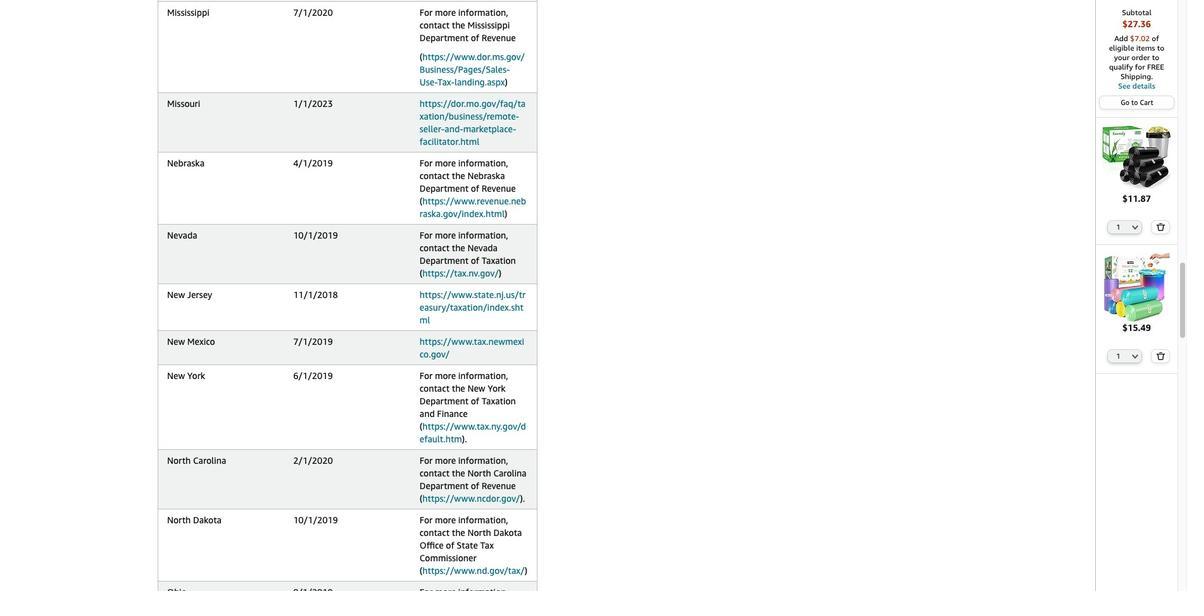 Task type: locate. For each thing, give the bounding box(es) containing it.
and-
[[445, 123, 463, 134]]

contact down efault.htm
[[420, 468, 450, 479]]

information, down the marketplace-
[[458, 158, 508, 168]]

contact up and
[[420, 383, 450, 394]]

contact up office
[[420, 527, 450, 538]]

0 horizontal spatial york
[[187, 370, 205, 381]]

1 vertical spatial mississippi
[[468, 20, 510, 30]]

new for new mexico
[[167, 336, 185, 347]]

5 for from the top
[[420, 455, 433, 466]]

contact inside for more information, contact the new york department of taxation and finance (
[[420, 383, 450, 394]]

3 contact from the top
[[420, 242, 450, 253]]

0 vertical spatial mississippi
[[167, 7, 209, 18]]

contact for for more information, contact the new york department of taxation and finance (
[[420, 383, 450, 394]]

nevada
[[167, 230, 197, 241], [468, 242, 498, 253]]

for inside for more information, contact the north carolina department of revenue (
[[420, 455, 433, 466]]

contact inside for more information, contact the mississippi department of revenue
[[420, 20, 450, 30]]

for more information, contact the new york department of taxation and finance (
[[420, 370, 516, 432]]

department inside for more information, contact the new york department of taxation and finance (
[[420, 396, 469, 406]]

the inside for more information, contact the nebraska department of revenue (
[[452, 170, 465, 181]]

taxation up https://www.tax.ny.gov/d
[[482, 396, 516, 406]]

more up office
[[435, 515, 456, 526]]

2 the from the top
[[452, 170, 465, 181]]

5 contact from the top
[[420, 468, 450, 479]]

2 department from the top
[[420, 183, 469, 194]]

0 vertical spatial dakota
[[193, 515, 222, 526]]

dakota
[[193, 515, 222, 526], [494, 527, 522, 538]]

more down efault.htm
[[435, 455, 456, 466]]

1 vertical spatial 1
[[1116, 352, 1121, 360]]

dropdown image left delete image
[[1132, 225, 1139, 230]]

your
[[1114, 53, 1130, 62]]

department inside for more information, contact the north carolina department of revenue (
[[420, 481, 469, 491]]

3 information, from the top
[[458, 230, 508, 241]]

1 horizontal spatial mississippi
[[468, 20, 510, 30]]

the inside for more information, contact the mississippi department of revenue
[[452, 20, 465, 30]]

0 vertical spatial taxation
[[482, 255, 516, 266]]

the inside for more information, contact the north carolina department of revenue (
[[452, 468, 465, 479]]

department for nevada
[[420, 255, 469, 266]]

4 for from the top
[[420, 370, 433, 381]]

details
[[1133, 81, 1155, 91]]

of inside for more information, contact the north carolina department of revenue (
[[471, 481, 479, 491]]

nevada up https://tax.nv.gov/ )
[[468, 242, 498, 253]]

york down the mexico
[[187, 370, 205, 381]]

of right $7.02
[[1152, 34, 1159, 43]]

2 more from the top
[[435, 158, 456, 168]]

dropdown image for $11.87
[[1132, 225, 1139, 230]]

None submit
[[1152, 221, 1169, 233], [1152, 350, 1169, 363], [1152, 221, 1169, 233], [1152, 350, 1169, 363]]

carolina up north dakota
[[193, 455, 226, 466]]

the up finance
[[452, 383, 465, 394]]

information, for for more information, contact the north carolina department of revenue (
[[458, 455, 508, 466]]

6 information, from the top
[[458, 515, 508, 526]]

to right items
[[1157, 43, 1165, 53]]

0 vertical spatial ).
[[462, 434, 467, 444]]

( down office
[[420, 565, 422, 576]]

6 the from the top
[[452, 527, 465, 538]]

of up https://www.dor.ms.gov/
[[471, 32, 479, 43]]

( up office
[[420, 493, 422, 504]]

https://www.dor.ms.gov/ business/pages/sales- use-tax-landing.aspx link
[[420, 51, 525, 87]]

the
[[452, 20, 465, 30], [452, 170, 465, 181], [452, 242, 465, 253], [452, 383, 465, 394], [452, 468, 465, 479], [452, 527, 465, 538]]

https://www.state.nj.us/tr easury/taxation/index.sht ml link
[[420, 289, 526, 325]]

shipping.
[[1121, 72, 1153, 81]]

for
[[420, 7, 433, 18], [420, 158, 433, 168], [420, 230, 433, 241], [420, 370, 433, 381], [420, 455, 433, 466], [420, 515, 433, 526]]

0 vertical spatial revenue
[[482, 32, 516, 43]]

the inside for more information, contact the new york department of taxation and finance (
[[452, 383, 465, 394]]

6 contact from the top
[[420, 527, 450, 538]]

dakota inside for more information, contact the north dakota office of state tax commissioner (
[[494, 527, 522, 538]]

revenue up https://www.revenue.neb on the top left
[[482, 183, 516, 194]]

https://www.dor.ms.gov/
[[422, 51, 525, 62]]

5 ( from the top
[[420, 493, 422, 504]]

subtotal $27.36
[[1122, 8, 1152, 29]]

contact up https://www.dor.ms.gov/
[[420, 20, 450, 30]]

the up https://tax.nv.gov/
[[452, 242, 465, 253]]

of inside for more information, contact the nebraska department of revenue (
[[471, 183, 479, 194]]

( inside for more information, contact the nebraska department of revenue (
[[420, 196, 422, 206]]

information, inside for more information, contact the nebraska department of revenue (
[[458, 158, 508, 168]]

3 revenue from the top
[[482, 481, 516, 491]]

for for for more information, contact the nevada department of taxation (
[[420, 230, 433, 241]]

for for for more information, contact the nebraska department of revenue (
[[420, 158, 433, 168]]

2 revenue from the top
[[482, 183, 516, 194]]

dropdown image
[[1132, 225, 1139, 230], [1132, 354, 1139, 359]]

use-
[[420, 77, 438, 87]]

commissioner
[[420, 553, 477, 563]]

more down raska.gov/index.html
[[435, 230, 456, 241]]

1 left delete image
[[1116, 223, 1121, 231]]

1 horizontal spatial nevada
[[468, 242, 498, 253]]

department up raska.gov/index.html
[[420, 183, 469, 194]]

( inside for more information, contact the new york department of taxation and finance (
[[420, 421, 422, 432]]

1/1/2023
[[293, 98, 333, 109]]

of inside for more information, contact the new york department of taxation and finance (
[[471, 396, 479, 406]]

more down co.gov/
[[435, 370, 456, 381]]

more for for more information, contact the nevada department of taxation (
[[435, 230, 456, 241]]

https://www.tax.newmexi
[[420, 336, 524, 347]]

facilitator.html
[[420, 136, 479, 147]]

nebraska up https://www.revenue.neb on the top left
[[468, 170, 505, 181]]

10/1/2019 up 11/1/2018 at the left of page
[[293, 230, 338, 241]]

for more information, contact the nebraska department of revenue (
[[420, 158, 516, 206]]

6 more from the top
[[435, 515, 456, 526]]

1 vertical spatial carolina
[[494, 468, 527, 479]]

0 horizontal spatial nevada
[[167, 230, 197, 241]]

1 contact from the top
[[420, 20, 450, 30]]

1 horizontal spatial carolina
[[494, 468, 527, 479]]

4 department from the top
[[420, 396, 469, 406]]

5 more from the top
[[435, 455, 456, 466]]

( up use-
[[420, 51, 422, 62]]

1 vertical spatial ).
[[520, 493, 525, 504]]

0 horizontal spatial carolina
[[193, 455, 226, 466]]

information, inside for more information, contact the nevada department of taxation (
[[458, 230, 508, 241]]

for inside for more information, contact the nebraska department of revenue (
[[420, 158, 433, 168]]

information, inside for more information, contact the north carolina department of revenue (
[[458, 455, 508, 466]]

more inside for more information, contact the north dakota office of state tax commissioner (
[[435, 515, 456, 526]]

department inside for more information, contact the nebraska department of revenue (
[[420, 183, 469, 194]]

contact up https://tax.nv.gov/
[[420, 242, 450, 253]]

1 vertical spatial york
[[488, 383, 506, 394]]

information, down https://www.revenue.neb raska.gov/index.html link
[[458, 230, 508, 241]]

5 information, from the top
[[458, 455, 508, 466]]

3 the from the top
[[452, 242, 465, 253]]

1 vertical spatial nevada
[[468, 242, 498, 253]]

3 ( from the top
[[420, 268, 422, 279]]

10/1/2019 down '2/1/2020'
[[293, 515, 338, 526]]

https://www.ncdor.gov/
[[422, 493, 520, 504]]

1 10/1/2019 from the top
[[293, 230, 338, 241]]

contact inside for more information, contact the north carolina department of revenue (
[[420, 468, 450, 479]]

dakota up tax
[[494, 527, 522, 538]]

2 for from the top
[[420, 158, 433, 168]]

1 department from the top
[[420, 32, 469, 43]]

for inside for more information, contact the nevada department of taxation (
[[420, 230, 433, 241]]

for inside for more information, contact the mississippi department of revenue
[[420, 7, 433, 18]]

taxation
[[482, 255, 516, 266], [482, 396, 516, 406]]

department for nebraska
[[420, 183, 469, 194]]

add
[[1114, 34, 1128, 43]]

nevada up "new jersey"
[[167, 230, 197, 241]]

for inside for more information, contact the north dakota office of state tax commissioner (
[[420, 515, 433, 526]]

for for for more information, contact the north carolina department of revenue (
[[420, 455, 433, 466]]

new
[[167, 289, 185, 300], [167, 336, 185, 347], [167, 370, 185, 381], [468, 383, 485, 394]]

co.gov/
[[420, 349, 450, 360]]

https://www.state.nj.us/tr easury/taxation/index.sht ml
[[420, 289, 526, 325]]

mississippi
[[167, 7, 209, 18], [468, 20, 510, 30]]

more for for more information, contact the north dakota office of state tax commissioner (
[[435, 515, 456, 526]]

2 information, from the top
[[458, 158, 508, 168]]

department
[[420, 32, 469, 43], [420, 183, 469, 194], [420, 255, 469, 266], [420, 396, 469, 406], [420, 481, 469, 491]]

( up ml
[[420, 268, 422, 279]]

nebraska down missouri
[[167, 158, 205, 168]]

more down facilitator.html
[[435, 158, 456, 168]]

north up "https://www.ncdor.gov/ )."
[[468, 468, 491, 479]]

1 left delete icon
[[1116, 352, 1121, 360]]

new left jersey at the left of page
[[167, 289, 185, 300]]

north dakota
[[167, 515, 222, 526]]

department up https://www.ncdor.gov/
[[420, 481, 469, 491]]

5 the from the top
[[452, 468, 465, 479]]

https://www.revenue.neb raska.gov/index.html
[[420, 196, 526, 219]]

more inside for more information, contact the north carolina department of revenue (
[[435, 455, 456, 466]]

information, inside for more information, contact the mississippi department of revenue
[[458, 7, 508, 18]]

1 vertical spatial dropdown image
[[1132, 354, 1139, 359]]

carolina up "https://www.ncdor.gov/ )."
[[494, 468, 527, 479]]

contact down facilitator.html
[[420, 170, 450, 181]]

the inside for more information, contact the nevada department of taxation (
[[452, 242, 465, 253]]

4 more from the top
[[435, 370, 456, 381]]

for more information, contact the nevada department of taxation (
[[420, 230, 516, 279]]

https://www.revenue.neb
[[422, 196, 526, 206]]

1 dropdown image from the top
[[1132, 225, 1139, 230]]

2 contact from the top
[[420, 170, 450, 181]]

information, up https://www.dor.ms.gov/
[[458, 7, 508, 18]]

1 for from the top
[[420, 7, 433, 18]]

( inside for more information, contact the nevada department of taxation (
[[420, 268, 422, 279]]

( inside for more information, contact the north carolina department of revenue (
[[420, 493, 422, 504]]

$15.49
[[1123, 322, 1151, 333]]

information, for for more information, contact the mississippi department of revenue
[[458, 7, 508, 18]]

department up finance
[[420, 396, 469, 406]]

1 information, from the top
[[458, 7, 508, 18]]

new left the mexico
[[167, 336, 185, 347]]

more inside for more information, contact the nebraska department of revenue (
[[435, 158, 456, 168]]

7/1/2019
[[293, 336, 333, 347]]

https://tax.nv.gov/ link
[[422, 268, 499, 279]]

information, inside for more information, contact the north dakota office of state tax commissioner (
[[458, 515, 508, 526]]

6 for from the top
[[420, 515, 433, 526]]

4 the from the top
[[452, 383, 465, 394]]

1 vertical spatial nebraska
[[468, 170, 505, 181]]

taxation up https://tax.nv.gov/ )
[[482, 255, 516, 266]]

1 vertical spatial dakota
[[494, 527, 522, 538]]

business/pages/sales-
[[420, 64, 510, 75]]

carolina
[[193, 455, 226, 466], [494, 468, 527, 479]]

of up https://tax.nv.gov/ )
[[471, 255, 479, 266]]

1 vertical spatial taxation
[[482, 396, 516, 406]]

of up https://www.revenue.neb on the top left
[[471, 183, 479, 194]]

new down new mexico
[[167, 370, 185, 381]]

new mexico
[[167, 336, 215, 347]]

department inside for more information, contact the mississippi department of revenue
[[420, 32, 469, 43]]

) up https://www.state.nj.us/tr
[[499, 268, 502, 279]]

10/1/2019 for for more information, contact the nevada department of taxation (
[[293, 230, 338, 241]]

north carolina
[[167, 455, 226, 466]]

0 vertical spatial 1
[[1116, 223, 1121, 231]]

$27.36
[[1123, 18, 1151, 29]]

3 more from the top
[[435, 230, 456, 241]]

2 taxation from the top
[[482, 396, 516, 406]]

and
[[420, 408, 435, 419]]

for
[[1135, 62, 1145, 72]]

north
[[167, 455, 191, 466], [468, 468, 491, 479], [167, 515, 191, 526], [468, 527, 491, 538]]

information, for for more information, contact the north dakota office of state tax commissioner (
[[458, 515, 508, 526]]

4 information, from the top
[[458, 370, 508, 381]]

1 the from the top
[[452, 20, 465, 30]]

1 taxation from the top
[[482, 255, 516, 266]]

see details
[[1118, 81, 1155, 91]]

of up "https://www.ncdor.gov/ )."
[[471, 481, 479, 491]]

revenue inside for more information, contact the north carolina department of revenue (
[[482, 481, 516, 491]]

11/1/2018
[[293, 289, 338, 300]]

new up finance
[[468, 383, 485, 394]]

the up https://www.revenue.neb on the top left
[[452, 170, 465, 181]]

https://dor.mo.gov/faq/ta xation/business/remote- seller-and-marketplace- facilitator.html link
[[420, 98, 526, 147]]

3 department from the top
[[420, 255, 469, 266]]

2 vertical spatial revenue
[[482, 481, 516, 491]]

contact inside for more information, contact the nevada department of taxation (
[[420, 242, 450, 253]]

0 vertical spatial dropdown image
[[1132, 225, 1139, 230]]

4 contact from the top
[[420, 383, 450, 394]]

1 ( from the top
[[420, 51, 422, 62]]

2 1 from the top
[[1116, 352, 1121, 360]]

1 1 from the top
[[1116, 223, 1121, 231]]

nebraska
[[167, 158, 205, 168], [468, 170, 505, 181]]

information, down https://www.tax.newmexi co.gov/ link
[[458, 370, 508, 381]]

contact
[[420, 20, 450, 30], [420, 170, 450, 181], [420, 242, 450, 253], [420, 383, 450, 394], [420, 468, 450, 479], [420, 527, 450, 538]]

2 10/1/2019 from the top
[[293, 515, 338, 526]]

information, inside for more information, contact the new york department of taxation and finance (
[[458, 370, 508, 381]]

contact inside for more information, contact the north dakota office of state tax commissioner (
[[420, 527, 450, 538]]

1
[[1116, 223, 1121, 231], [1116, 352, 1121, 360]]

1 horizontal spatial york
[[488, 383, 506, 394]]

https://www.tax.newmexi co.gov/ link
[[420, 336, 524, 360]]

revenue
[[482, 32, 516, 43], [482, 183, 516, 194], [482, 481, 516, 491]]

1 vertical spatial revenue
[[482, 183, 516, 194]]

of up commissioner
[[446, 540, 454, 551]]

revenue for nebraska
[[482, 183, 516, 194]]

0 horizontal spatial mississippi
[[167, 7, 209, 18]]

tax
[[480, 540, 494, 551]]

the up https://www.dor.ms.gov/
[[452, 20, 465, 30]]

more up https://www.dor.ms.gov/
[[435, 7, 456, 18]]

the inside for more information, contact the north dakota office of state tax commissioner (
[[452, 527, 465, 538]]

of
[[471, 32, 479, 43], [1152, 34, 1159, 43], [471, 183, 479, 194], [471, 255, 479, 266], [471, 396, 479, 406], [471, 481, 479, 491], [446, 540, 454, 551]]

the up https://www.ncdor.gov/
[[452, 468, 465, 479]]

department inside for more information, contact the nevada department of taxation (
[[420, 255, 469, 266]]

carolina inside for more information, contact the north carolina department of revenue (
[[494, 468, 527, 479]]

hommaly 1.2 gallon 240 pcs small black trash bags, strong garbage bags, bathroom trash can bin liners unscented, mini plastic bags for office, waste basket liner, fit 3,4.5,6 liters, 0.5,0.8,1,1.2 gal image
[[1102, 123, 1172, 192]]

contact for for more information, contact the nevada department of taxation (
[[420, 242, 450, 253]]

to
[[1157, 43, 1165, 53], [1152, 53, 1159, 62], [1131, 98, 1138, 106]]

for more information, contact the mississippi department of revenue
[[420, 7, 516, 43]]

( down and
[[420, 421, 422, 432]]

more
[[435, 7, 456, 18], [435, 158, 456, 168], [435, 230, 456, 241], [435, 370, 456, 381], [435, 455, 456, 466], [435, 515, 456, 526]]

0 vertical spatial carolina
[[193, 455, 226, 466]]

for for for more information, contact the north dakota office of state tax commissioner (
[[420, 515, 433, 526]]

more for for more information, contact the nebraska department of revenue (
[[435, 158, 456, 168]]

1 horizontal spatial nebraska
[[468, 170, 505, 181]]

revenue inside for more information, contact the nebraska department of revenue (
[[482, 183, 516, 194]]

for inside for more information, contact the new york department of taxation and finance (
[[420, 370, 433, 381]]

the up 'state'
[[452, 527, 465, 538]]

2 ( from the top
[[420, 196, 422, 206]]

of up https://www.tax.ny.gov/d
[[471, 396, 479, 406]]

1 horizontal spatial dakota
[[494, 527, 522, 538]]

0 vertical spatial nebraska
[[167, 158, 205, 168]]

for for for more information, contact the mississippi department of revenue
[[420, 7, 433, 18]]

1 more from the top
[[435, 7, 456, 18]]

6 ( from the top
[[420, 565, 422, 576]]

information,
[[458, 7, 508, 18], [458, 158, 508, 168], [458, 230, 508, 241], [458, 370, 508, 381], [458, 455, 508, 466], [458, 515, 508, 526]]

more inside for more information, contact the new york department of taxation and finance (
[[435, 370, 456, 381]]

https://www.tax.ny.gov/d efault.htm
[[420, 421, 526, 444]]

2 dropdown image from the top
[[1132, 354, 1139, 359]]

( up raska.gov/index.html
[[420, 196, 422, 206]]

)
[[505, 77, 508, 87], [505, 208, 507, 219], [499, 268, 502, 279], [525, 565, 527, 576]]

contact inside for more information, contact the nebraska department of revenue (
[[420, 170, 450, 181]]

10/1/2019
[[293, 230, 338, 241], [293, 515, 338, 526]]

2/1/2020
[[293, 455, 333, 466]]

mexico
[[187, 336, 215, 347]]

4 ( from the top
[[420, 421, 422, 432]]

the for for more information, contact the nebraska department of revenue (
[[452, 170, 465, 181]]

department for mississippi
[[420, 32, 469, 43]]

more inside for more information, contact the mississippi department of revenue
[[435, 7, 456, 18]]

0 vertical spatial 10/1/2019
[[293, 230, 338, 241]]

see details link
[[1102, 81, 1171, 91]]

0 horizontal spatial ).
[[462, 434, 467, 444]]

) down https://www.revenue.neb on the top left
[[505, 208, 507, 219]]

north up tax
[[468, 527, 491, 538]]

5 department from the top
[[420, 481, 469, 491]]

1 revenue from the top
[[482, 32, 516, 43]]

taxation inside for more information, contact the nevada department of taxation (
[[482, 255, 516, 266]]

1 horizontal spatial ).
[[520, 493, 525, 504]]

department up https://tax.nv.gov/
[[420, 255, 469, 266]]

information, down "https://www.ncdor.gov/ )."
[[458, 515, 508, 526]]

information, down https://www.tax.ny.gov/d efault.htm link
[[458, 455, 508, 466]]

york up https://www.tax.ny.gov/d
[[488, 383, 506, 394]]

dropdown image left delete icon
[[1132, 354, 1139, 359]]

revenue up "https://www.ncdor.gov/ )."
[[482, 481, 516, 491]]

more inside for more information, contact the nevada department of taxation (
[[435, 230, 456, 241]]

department up https://www.dor.ms.gov/
[[420, 32, 469, 43]]

3 for from the top
[[420, 230, 433, 241]]

dakota down north carolina
[[193, 515, 222, 526]]

revenue up https://www.dor.ms.gov/
[[482, 32, 516, 43]]

more for for more information, contact the north carolina department of revenue (
[[435, 455, 456, 466]]

revenue inside for more information, contact the mississippi department of revenue
[[482, 32, 516, 43]]

1 vertical spatial 10/1/2019
[[293, 515, 338, 526]]



Task type: vqa. For each thing, say whether or not it's contained in the screenshot.


Task type: describe. For each thing, give the bounding box(es) containing it.
xation/business/remote-
[[420, 111, 519, 122]]

new inside for more information, contact the new york department of taxation and finance (
[[468, 383, 485, 394]]

seller-
[[420, 123, 445, 134]]

office
[[420, 540, 444, 551]]

eligible
[[1109, 43, 1134, 53]]

( inside for more information, contact the north dakota office of state tax commissioner (
[[420, 565, 422, 576]]

contact for for more information, contact the mississippi department of revenue
[[420, 20, 450, 30]]

new jersey
[[167, 289, 212, 300]]

more for for more information, contact the mississippi department of revenue
[[435, 7, 456, 18]]

taxation inside for more information, contact the new york department of taxation and finance (
[[482, 396, 516, 406]]

more for for more information, contact the new york department of taxation and finance (
[[435, 370, 456, 381]]

nevada inside for more information, contact the nevada department of taxation (
[[468, 242, 498, 253]]

of inside for more information, contact the mississippi department of revenue
[[471, 32, 479, 43]]

go
[[1121, 98, 1130, 106]]

of inside of eligible items to your order to qualify for free shipping.
[[1152, 34, 1159, 43]]

10/1/2019 for for more information, contact the north dakota office of state tax commissioner (
[[293, 515, 338, 526]]

north inside for more information, contact the north dakota office of state tax commissioner (
[[468, 527, 491, 538]]

) up the https://dor.mo.gov/faq/ta
[[505, 77, 508, 87]]

https://tax.nv.gov/ )
[[422, 268, 502, 279]]

0 vertical spatial york
[[187, 370, 205, 381]]

north inside for more information, contact the north carolina department of revenue (
[[468, 468, 491, 479]]

https://dor.mo.gov/faq/ta xation/business/remote- seller-and-marketplace- facilitator.html
[[420, 98, 526, 147]]

go to cart
[[1121, 98, 1153, 106]]

) right for more information, contact the north dakota office of state tax commissioner (
[[525, 565, 527, 576]]

1 for $15.49
[[1116, 352, 1121, 360]]

dropdown image for $15.49
[[1132, 354, 1139, 359]]

the for for more information, contact the nevada department of taxation (
[[452, 242, 465, 253]]

information, for for more information, contact the nebraska department of revenue (
[[458, 158, 508, 168]]

qualify
[[1109, 62, 1133, 72]]

information, for for more information, contact the new york department of taxation and finance (
[[458, 370, 508, 381]]

https://www.nd.gov/tax/ )
[[422, 565, 527, 576]]

0 vertical spatial nevada
[[167, 230, 197, 241]]

$7.02
[[1130, 34, 1150, 43]]

of eligible items to your order to qualify for free shipping.
[[1109, 34, 1165, 81]]

new york
[[167, 370, 205, 381]]

4/1/2019
[[293, 158, 333, 168]]

the for for more information, contact the mississippi department of revenue
[[452, 20, 465, 30]]

go to cart link
[[1100, 96, 1174, 109]]

north up north dakota
[[167, 455, 191, 466]]

subtotal
[[1122, 8, 1152, 17]]

6/1/2019
[[293, 370, 333, 381]]

items
[[1136, 43, 1155, 53]]

https://www.nd.gov/tax/ link
[[422, 565, 525, 576]]

north down north carolina
[[167, 515, 191, 526]]

https://www.state.nj.us/tr
[[420, 289, 526, 300]]

york inside for more information, contact the new york department of taxation and finance (
[[488, 383, 506, 394]]

mississippi inside for more information, contact the mississippi department of revenue
[[468, 20, 510, 30]]

missouri
[[167, 98, 200, 109]]

7/1/2020
[[293, 7, 333, 18]]

https://www.tax.ny.gov/d
[[422, 421, 526, 432]]

to right go at right
[[1131, 98, 1138, 106]]

https://dor.mo.gov/faq/ta
[[420, 98, 526, 109]]

ml
[[420, 315, 430, 325]]

efault.htm
[[420, 434, 462, 444]]

order
[[1132, 53, 1150, 62]]

contact for for more information, contact the north carolina department of revenue (
[[420, 468, 450, 479]]

contact for for more information, contact the nebraska department of revenue (
[[420, 170, 450, 181]]

delete image
[[1156, 223, 1165, 231]]

new for new jersey
[[167, 289, 185, 300]]

information, for for more information, contact the nevada department of taxation (
[[458, 230, 508, 241]]

https://tax.nv.gov/
[[422, 268, 499, 279]]

new for new york
[[167, 370, 185, 381]]

https://www.tax.ny.gov/d efault.htm link
[[420, 421, 526, 444]]

https://www.ncdor.gov/ link
[[422, 493, 520, 504]]

for more information, contact the north dakota office of state tax commissioner (
[[420, 515, 522, 576]]

finance
[[437, 408, 468, 419]]

free
[[1147, 62, 1164, 72]]

landing.aspx
[[455, 77, 505, 87]]

state
[[457, 540, 478, 551]]

https://www.revenue.neb raska.gov/index.html link
[[420, 196, 526, 219]]

the for for more information, contact the north dakota office of state tax commissioner (
[[452, 527, 465, 538]]

tax-
[[438, 77, 455, 87]]

to right "order"
[[1152, 53, 1159, 62]]

contact for for more information, contact the north dakota office of state tax commissioner (
[[420, 527, 450, 538]]

nebraska inside for more information, contact the nebraska department of revenue (
[[468, 170, 505, 181]]

of inside for more information, contact the north dakota office of state tax commissioner (
[[446, 540, 454, 551]]

1 for $11.87
[[1116, 223, 1121, 231]]

delete image
[[1156, 352, 1165, 360]]

https://www.ncdor.gov/ ).
[[422, 493, 525, 504]]

cart
[[1140, 98, 1153, 106]]

1.2 gallon/330pcs strong trash bags colorful clear garbage bags by teivio, bathroom trash can bin liners, small plastic bags for home office kitchen, multicolor image
[[1102, 252, 1172, 322]]

https://www.nd.gov/tax/
[[422, 565, 525, 576]]

add $7.02
[[1114, 34, 1152, 43]]

raska.gov/index.html
[[420, 208, 505, 219]]

the for for more information, contact the new york department of taxation and finance (
[[452, 383, 465, 394]]

( https://www.dor.ms.gov/ business/pages/sales- use-tax-landing.aspx
[[420, 51, 525, 87]]

for more information, contact the north carolina department of revenue (
[[420, 455, 527, 504]]

jersey
[[187, 289, 212, 300]]

revenue for mississippi
[[482, 32, 516, 43]]

marketplace-
[[463, 123, 516, 134]]

0 horizontal spatial dakota
[[193, 515, 222, 526]]

( inside ( https://www.dor.ms.gov/ business/pages/sales- use-tax-landing.aspx
[[420, 51, 422, 62]]

https://www.tax.newmexi co.gov/
[[420, 336, 524, 360]]

the for for more information, contact the north carolina department of revenue (
[[452, 468, 465, 479]]

see
[[1118, 81, 1131, 91]]

0 horizontal spatial nebraska
[[167, 158, 205, 168]]

for for for more information, contact the new york department of taxation and finance (
[[420, 370, 433, 381]]

$11.87
[[1123, 193, 1151, 204]]

of inside for more information, contact the nevada department of taxation (
[[471, 255, 479, 266]]

easury/taxation/index.sht
[[420, 302, 524, 313]]



